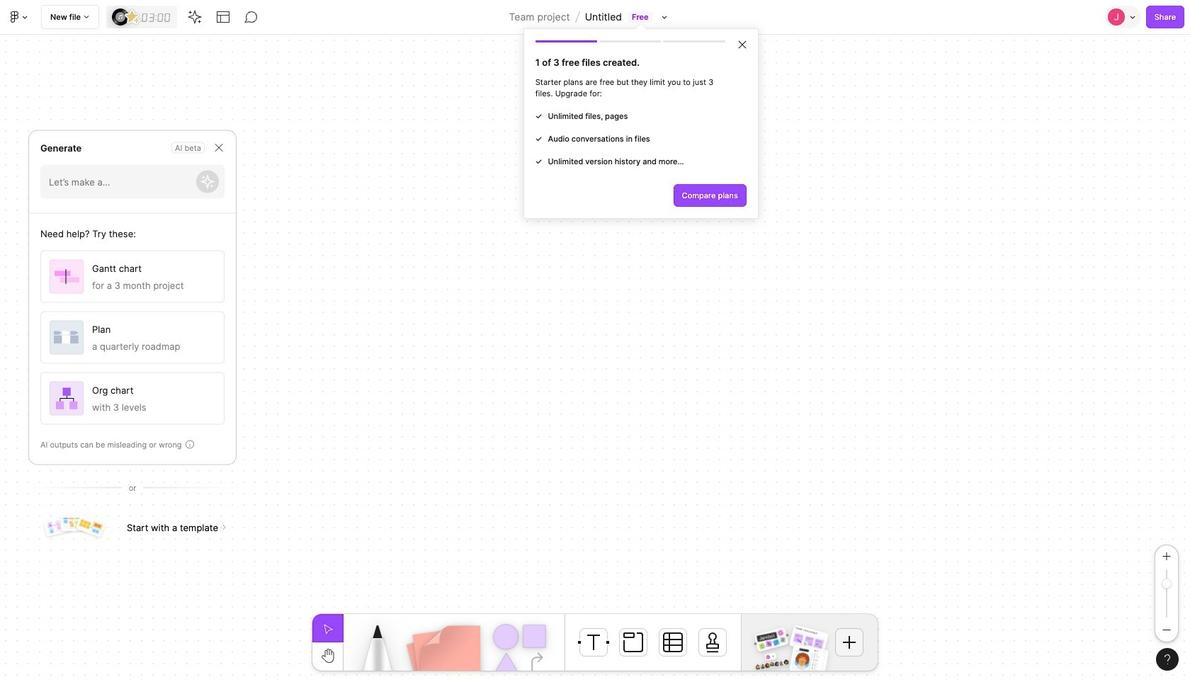 Task type: vqa. For each thing, say whether or not it's contained in the screenshot.
Help icon
yes



Task type: describe. For each thing, give the bounding box(es) containing it.
team cooldown image
[[789, 625, 829, 655]]

view comments image
[[245, 10, 259, 24]]

help image
[[1165, 655, 1171, 665]]

main toolbar region
[[0, 0, 1191, 219]]

info 16 image
[[184, 439, 195, 450]]



Task type: locate. For each thing, give the bounding box(es) containing it.
multiplayer tools image
[[1128, 0, 1140, 34]]

thumbnail of a template image
[[73, 513, 108, 541], [58, 514, 90, 535], [40, 514, 75, 541]]

File name text field
[[584, 8, 623, 26]]



